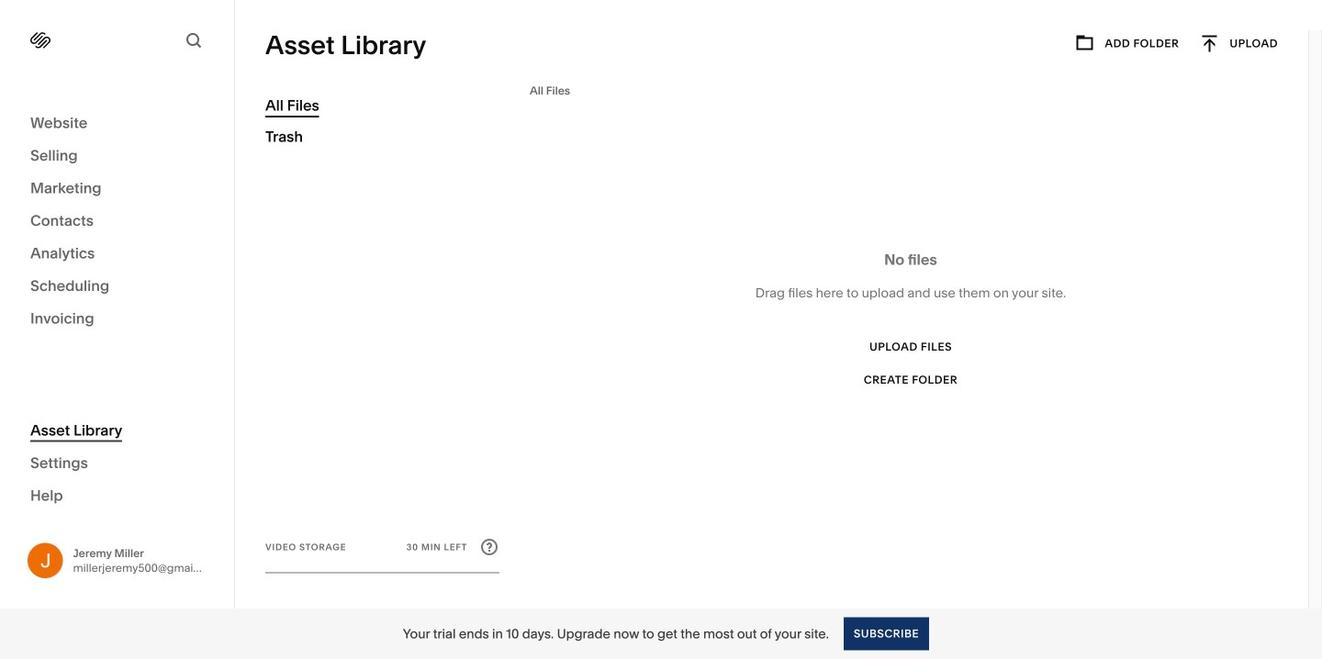 Task type: locate. For each thing, give the bounding box(es) containing it.
upload image
[[1200, 34, 1220, 54]]

question mark circle image
[[480, 537, 500, 558]]

logo squarespace image
[[30, 30, 51, 51]]



Task type: vqa. For each thing, say whether or not it's contained in the screenshot.
Fade icon
no



Task type: describe. For each thing, give the bounding box(es) containing it.
search image
[[184, 30, 204, 51]]

folder image
[[1075, 34, 1095, 54]]



